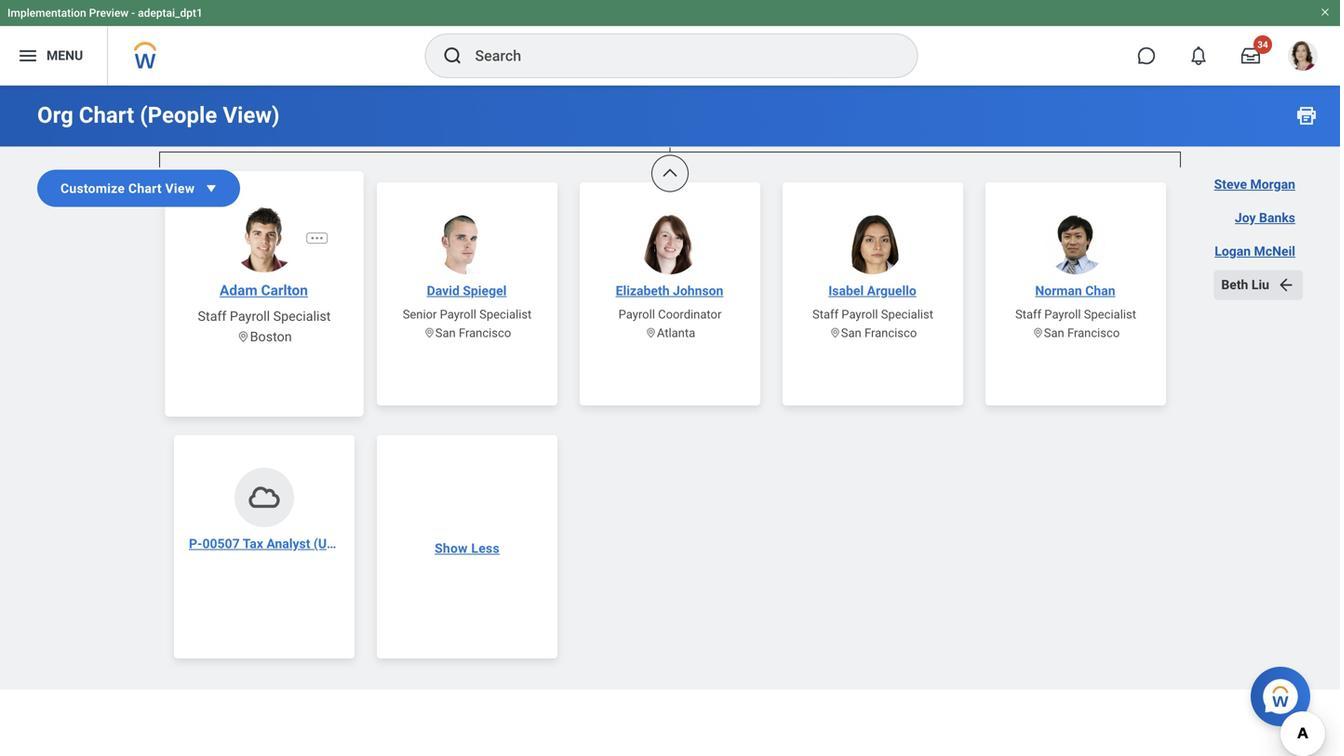 Task type: vqa. For each thing, say whether or not it's contained in the screenshot.


Task type: describe. For each thing, give the bounding box(es) containing it.
show less
[[435, 541, 500, 557]]

specialist for chan
[[1084, 308, 1136, 322]]

johnson
[[673, 283, 723, 299]]

staff for norman chan
[[1015, 308, 1041, 322]]

inbox large image
[[1241, 47, 1260, 65]]

staff for isabel arguello
[[812, 308, 839, 322]]

senior payroll specialist
[[403, 308, 532, 322]]

atlanta
[[657, 326, 695, 340]]

boston
[[250, 329, 292, 345]]

view)
[[223, 102, 280, 128]]

staff payroll specialist for arguello
[[812, 308, 933, 322]]

-
[[131, 7, 135, 20]]

(unfilled)
[[314, 537, 368, 552]]

san for david
[[435, 326, 456, 340]]

caret down image
[[202, 179, 221, 198]]

adeptai_dpt1
[[138, 7, 203, 20]]

chart for org
[[79, 102, 134, 128]]

elizabeth
[[616, 283, 670, 299]]

arguello
[[867, 283, 916, 299]]

elizabeth johnson
[[616, 283, 723, 299]]

justify image
[[17, 45, 39, 67]]

payroll coordinator
[[619, 308, 722, 322]]

liu
[[1252, 277, 1269, 293]]

staff for adam carlton
[[198, 309, 227, 324]]

senior
[[403, 308, 437, 322]]

steve morgan
[[1214, 177, 1295, 192]]

coordinator
[[658, 308, 722, 322]]

location image for elizabeth
[[645, 327, 657, 339]]

profile logan mcneil image
[[1288, 41, 1318, 75]]

specialist for arguello
[[881, 308, 933, 322]]

tax
[[243, 537, 263, 552]]

chart for customize
[[128, 181, 162, 196]]

logan
[[1215, 244, 1251, 259]]

payroll for david spiegel
[[440, 308, 476, 322]]

isabel arguello link
[[821, 282, 924, 301]]

location image for david
[[423, 327, 435, 339]]

logan mcneil button
[[1207, 237, 1303, 267]]

joy banks button
[[1227, 203, 1303, 233]]

chan
[[1085, 283, 1115, 299]]

joy
[[1235, 210, 1256, 226]]

chevron up image
[[661, 164, 679, 183]]

morgan
[[1250, 177, 1295, 192]]

print org chart image
[[1295, 104, 1318, 127]]

show less button
[[425, 534, 509, 564]]

staff payroll specialist for chan
[[1015, 308, 1136, 322]]

david spiegel
[[427, 283, 507, 299]]

san for norman
[[1044, 326, 1064, 340]]

norman chan link
[[1028, 282, 1123, 301]]

isabel
[[828, 283, 864, 299]]

related actions image
[[309, 231, 325, 246]]

san francisco for arguello
[[841, 326, 917, 340]]

search image
[[442, 45, 464, 67]]

analyst
[[266, 537, 310, 552]]

steve morgan button
[[1207, 170, 1303, 200]]

adam
[[220, 282, 257, 299]]

show
[[435, 541, 468, 557]]

customize chart view button
[[37, 170, 240, 207]]

implementation
[[7, 7, 86, 20]]

menu button
[[0, 26, 107, 86]]



Task type: locate. For each thing, give the bounding box(es) containing it.
beth liu button
[[1214, 270, 1303, 300]]

1 horizontal spatial location image
[[829, 327, 841, 339]]

chart right org
[[79, 102, 134, 128]]

san down senior payroll specialist
[[435, 326, 456, 340]]

david spiegel link
[[419, 282, 514, 301]]

payroll for norman chan
[[1044, 308, 1081, 322]]

san francisco down senior payroll specialist
[[435, 326, 511, 340]]

p-00507 tax analyst (unfilled)
[[189, 537, 368, 552]]

location image down "senior"
[[423, 327, 435, 339]]

1 horizontal spatial san francisco
[[841, 326, 917, 340]]

francisco for arguello
[[864, 326, 917, 340]]

logan mcneil
[[1215, 244, 1295, 259]]

1 francisco from the left
[[459, 326, 511, 340]]

san down norman
[[1044, 326, 1064, 340]]

0 horizontal spatial staff
[[198, 309, 227, 324]]

2 san from the left
[[841, 326, 862, 340]]

francisco down chan
[[1067, 326, 1120, 340]]

san francisco for chan
[[1044, 326, 1120, 340]]

payroll for adam carlton
[[230, 309, 270, 324]]

staff down adam
[[198, 309, 227, 324]]

customize chart view
[[60, 181, 195, 196]]

specialist for spiegel
[[479, 308, 532, 322]]

san francisco for spiegel
[[435, 326, 511, 340]]

norman
[[1035, 283, 1082, 299]]

banks
[[1259, 210, 1295, 226]]

beth liu, beth liu, 6 direct reports element
[[159, 168, 1181, 757]]

0 horizontal spatial francisco
[[459, 326, 511, 340]]

chart inside button
[[128, 181, 162, 196]]

staff payroll specialist down isabel arguello link on the top
[[812, 308, 933, 322]]

carlton
[[261, 282, 308, 299]]

close environment banner image
[[1320, 7, 1331, 18]]

location image for isabel
[[829, 327, 841, 339]]

34 button
[[1230, 35, 1272, 76]]

0 horizontal spatial location image
[[423, 327, 435, 339]]

chart left view
[[128, 181, 162, 196]]

0 vertical spatial chart
[[79, 102, 134, 128]]

francisco for chan
[[1067, 326, 1120, 340]]

staff payroll specialist for carlton
[[198, 309, 331, 324]]

staff payroll specialist up boston
[[198, 309, 331, 324]]

0 horizontal spatial san
[[435, 326, 456, 340]]

beth
[[1221, 277, 1248, 293]]

1 vertical spatial chart
[[128, 181, 162, 196]]

3 location image from the left
[[1032, 327, 1044, 339]]

specialist
[[479, 308, 532, 322], [881, 308, 933, 322], [1084, 308, 1136, 322], [273, 309, 331, 324]]

2 horizontal spatial staff payroll specialist
[[1015, 308, 1136, 322]]

2 horizontal spatial location image
[[1032, 327, 1044, 339]]

1 horizontal spatial staff
[[812, 308, 839, 322]]

francisco
[[459, 326, 511, 340], [864, 326, 917, 340], [1067, 326, 1120, 340]]

adam carlton
[[220, 282, 308, 299]]

location image
[[423, 327, 435, 339], [645, 327, 657, 339], [1032, 327, 1044, 339]]

1 horizontal spatial francisco
[[864, 326, 917, 340]]

3 san from the left
[[1044, 326, 1064, 340]]

san
[[435, 326, 456, 340], [841, 326, 862, 340], [1044, 326, 1064, 340]]

org
[[37, 102, 73, 128]]

san francisco down norman chan link
[[1044, 326, 1120, 340]]

1 horizontal spatial location image
[[645, 327, 657, 339]]

2 location image from the left
[[645, 327, 657, 339]]

joy banks
[[1235, 210, 1295, 226]]

staff down isabel
[[812, 308, 839, 322]]

p-
[[189, 537, 202, 552]]

2 horizontal spatial san
[[1044, 326, 1064, 340]]

34
[[1258, 39, 1268, 50]]

specialist down spiegel
[[479, 308, 532, 322]]

specialist down carlton
[[273, 309, 331, 324]]

chart
[[79, 102, 134, 128], [128, 181, 162, 196]]

mcneil
[[1254, 244, 1295, 259]]

adam carlton link
[[211, 281, 316, 301]]

location image down isabel
[[829, 327, 841, 339]]

payroll down 'david spiegel' link
[[440, 308, 476, 322]]

2 horizontal spatial francisco
[[1067, 326, 1120, 340]]

location image for norman
[[1032, 327, 1044, 339]]

beth liu
[[1221, 277, 1269, 293]]

1 san francisco from the left
[[435, 326, 511, 340]]

notifications large image
[[1189, 47, 1208, 65]]

2 horizontal spatial staff
[[1015, 308, 1041, 322]]

location image down norman
[[1032, 327, 1044, 339]]

customize
[[60, 181, 125, 196]]

less
[[471, 541, 500, 557]]

payroll down norman
[[1044, 308, 1081, 322]]

francisco for spiegel
[[459, 326, 511, 340]]

payroll down elizabeth
[[619, 308, 655, 322]]

location image down adam
[[237, 330, 250, 344]]

staff payroll specialist
[[812, 308, 933, 322], [1015, 308, 1136, 322], [198, 309, 331, 324]]

david
[[427, 283, 460, 299]]

payroll down adam
[[230, 309, 270, 324]]

1 location image from the left
[[423, 327, 435, 339]]

spiegel
[[463, 283, 507, 299]]

staff down norman
[[1015, 308, 1041, 322]]

2 francisco from the left
[[864, 326, 917, 340]]

00507
[[202, 537, 240, 552]]

staff
[[812, 308, 839, 322], [1015, 308, 1041, 322], [198, 309, 227, 324]]

francisco down "arguello"
[[864, 326, 917, 340]]

org chart (people view) main content
[[0, 86, 1340, 757]]

location image for adam
[[237, 330, 250, 344]]

preview
[[89, 7, 129, 20]]

org chart (people view)
[[37, 102, 280, 128]]

3 francisco from the left
[[1067, 326, 1120, 340]]

1 horizontal spatial staff payroll specialist
[[812, 308, 933, 322]]

menu
[[47, 48, 83, 63]]

steve
[[1214, 177, 1247, 192]]

elizabeth johnson link
[[608, 282, 731, 301]]

Search Workday  search field
[[475, 35, 879, 76]]

view
[[165, 181, 195, 196]]

norman chan
[[1035, 283, 1115, 299]]

specialist down chan
[[1084, 308, 1136, 322]]

implementation preview -   adeptai_dpt1
[[7, 7, 203, 20]]

payroll
[[440, 308, 476, 322], [619, 308, 655, 322], [842, 308, 878, 322], [1044, 308, 1081, 322], [230, 309, 270, 324]]

staff payroll specialist down norman chan link
[[1015, 308, 1136, 322]]

0 horizontal spatial location image
[[237, 330, 250, 344]]

isabel arguello
[[828, 283, 916, 299]]

san down isabel
[[841, 326, 862, 340]]

francisco down senior payroll specialist
[[459, 326, 511, 340]]

location image down payroll coordinator at the top of the page
[[645, 327, 657, 339]]

payroll down isabel arguello link on the top
[[842, 308, 878, 322]]

specialist for carlton
[[273, 309, 331, 324]]

san francisco
[[435, 326, 511, 340], [841, 326, 917, 340], [1044, 326, 1120, 340]]

location image
[[829, 327, 841, 339], [237, 330, 250, 344]]

0 horizontal spatial staff payroll specialist
[[198, 309, 331, 324]]

(people
[[140, 102, 217, 128]]

2 san francisco from the left
[[841, 326, 917, 340]]

3 san francisco from the left
[[1044, 326, 1120, 340]]

specialist down "arguello"
[[881, 308, 933, 322]]

1 san from the left
[[435, 326, 456, 340]]

p-00507 tax analyst (unfilled) link
[[181, 535, 368, 554]]

0 horizontal spatial san francisco
[[435, 326, 511, 340]]

payroll for isabel arguello
[[842, 308, 878, 322]]

menu banner
[[0, 0, 1340, 86]]

arrow left image
[[1277, 276, 1295, 295]]

1 horizontal spatial san
[[841, 326, 862, 340]]

2 horizontal spatial san francisco
[[1044, 326, 1120, 340]]

san francisco down isabel arguello link on the top
[[841, 326, 917, 340]]

san for isabel
[[841, 326, 862, 340]]



